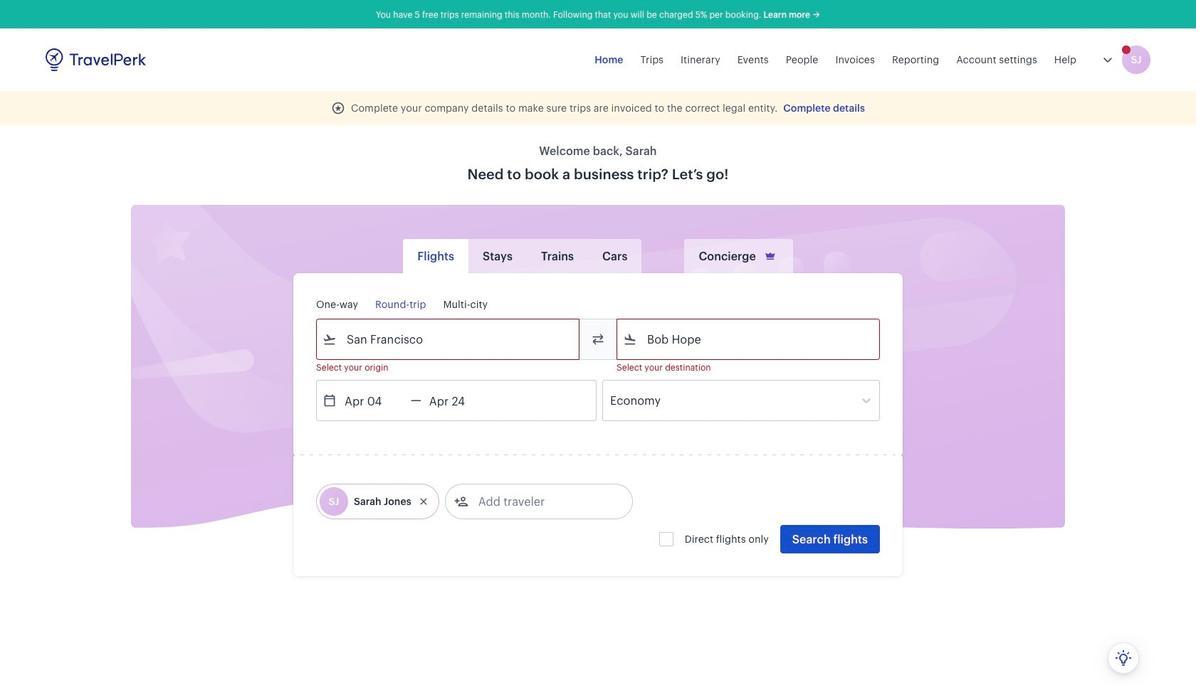 Task type: locate. For each thing, give the bounding box(es) containing it.
Add traveler search field
[[468, 491, 616, 513]]



Task type: describe. For each thing, give the bounding box(es) containing it.
To search field
[[637, 328, 861, 351]]

Depart text field
[[337, 381, 411, 421]]

Return text field
[[421, 381, 495, 421]]

From search field
[[337, 328, 560, 351]]



Task type: vqa. For each thing, say whether or not it's contained in the screenshot.
Return text box on the bottom
yes



